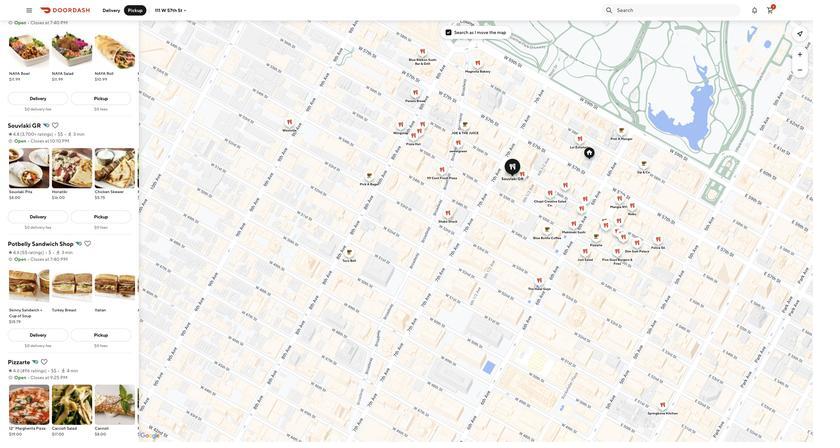 Task type: vqa. For each thing, say whether or not it's contained in the screenshot.
Skinny Sandwich + Cup of Soup $15.79
yes



Task type: describe. For each thing, give the bounding box(es) containing it.
2 7:40 from the top
[[50, 257, 60, 262]]

notification bell image
[[751, 6, 759, 14]]

click to add this store to your saved list image for potbelly sandwich shop
[[84, 240, 92, 248]]

$8.00 inside cannoli $8.00
[[95, 433, 106, 437]]

of
[[18, 314, 21, 319]]

$0 delivery fee for gr
[[25, 225, 51, 230]]

2 vertical spatial min
[[70, 369, 78, 374]]

sandwich for skinny
[[22, 308, 39, 313]]

4
[[67, 369, 70, 374]]

$14.00
[[138, 196, 150, 200]]

average rating of 4.6 out of 5 element for potbelly sandwich shop
[[8, 250, 20, 256]]

• up open • closes at 9:25 pm
[[48, 369, 50, 374]]

open for pizzarte
[[14, 376, 26, 381]]

turkey breast button
[[52, 267, 92, 314]]

) for sandwich
[[43, 250, 44, 256]]

naya roll image
[[95, 30, 135, 70]]

chicken skewer $5.75
[[95, 190, 124, 200]]

italian
[[95, 308, 106, 313]]

$10.99
[[95, 77, 107, 82]]

turkey breast
[[52, 308, 76, 313]]

shop
[[59, 241, 74, 248]]

Search as I move the map checkbox
[[446, 30, 452, 35]]

+
[[40, 308, 42, 313]]

delivery button
[[99, 5, 124, 15]]

skewer
[[111, 190, 124, 195]]

salad inside naya salad $11.99
[[64, 71, 74, 76]]

fees for souvlaki gr
[[100, 225, 108, 230]]

min for sandwich
[[65, 250, 73, 256]]

chicken
[[95, 190, 110, 195]]

• left $
[[45, 250, 47, 256]]

9:25
[[50, 376, 59, 381]]

$5.75
[[95, 196, 105, 200]]

pm for potbelly sandwich shop
[[60, 257, 68, 262]]

delivery for naya salad
[[30, 96, 46, 101]]

sandwich for potbelly
[[32, 241, 58, 248]]

1 fees from the top
[[100, 107, 108, 112]]

delivery for horiatiki
[[30, 215, 46, 220]]

• down ( 55 ratings )
[[28, 257, 30, 262]]

1 open from the top
[[14, 20, 26, 25]]

$0 fees for potbelly sandwich shop
[[94, 344, 108, 349]]

pickup for naya roll
[[94, 96, 108, 101]]

turkey breast image
[[52, 267, 92, 307]]

1 delivery link from the top
[[8, 92, 68, 105]]

( 496 ratings )
[[20, 369, 47, 374]]

3 for gr
[[73, 132, 76, 137]]

horiatiki $16.00
[[52, 190, 67, 200]]

1 pickup link from the top
[[71, 92, 131, 105]]

side
[[153, 427, 161, 432]]

delivery for gr
[[31, 225, 45, 230]]

cannoli $8.00
[[95, 427, 109, 437]]

delivery inside the 'delivery' button
[[103, 8, 120, 13]]

carciofi
[[52, 427, 66, 432]]

breast
[[65, 308, 76, 313]]

• down open menu icon
[[28, 20, 30, 25]]

a wreck®
[[138, 308, 157, 313]]

naya bowl image
[[9, 30, 49, 70]]

bowl
[[21, 71, 30, 76]]

• up open • closes at 10:10 pm
[[64, 132, 66, 137]]

fees for potbelly sandwich shop
[[100, 344, 108, 349]]

potbelly sandwich shop
[[8, 241, 74, 248]]

powered by google image
[[141, 434, 160, 440]]

soup
[[22, 314, 31, 319]]

open • closes at 10:10 pm
[[14, 139, 69, 144]]

111 w 57th st
[[155, 8, 183, 13]]

closes for pizzarte
[[30, 376, 44, 381]]

pm up naya salad image
[[60, 20, 68, 25]]

Store search: begin typing to search for stores available on DoorDash text field
[[617, 7, 737, 14]]

prasini
[[138, 190, 150, 195]]

$11.99 for naya salad $11.99
[[52, 77, 63, 82]]

• down the 496
[[28, 376, 30, 381]]

a wreck® button
[[138, 267, 178, 314]]

recenter the map image
[[797, 30, 804, 38]]

10:10
[[50, 139, 61, 144]]

italian image
[[95, 267, 135, 307]]

• $$ for souvlaki gr
[[54, 132, 63, 137]]

italian button
[[95, 267, 135, 314]]

w
[[161, 8, 166, 13]]

$15.79
[[9, 320, 21, 325]]

souvlaki pita image
[[9, 148, 49, 189]]

1 open • closes at 7:40 pm from the top
[[14, 20, 68, 25]]

pickup for italian
[[94, 333, 108, 338]]

( 3,700+ ratings )
[[20, 132, 53, 137]]

prasini $14.00
[[138, 190, 150, 200]]

click to add this store to your saved list image for souvlaki gr
[[51, 122, 59, 130]]

friarielli side $10.00
[[138, 427, 161, 437]]

zoom out image
[[797, 66, 804, 74]]

• $
[[45, 250, 51, 256]]

horiatiki image
[[52, 148, 92, 189]]

move
[[477, 30, 489, 35]]

map region
[[128, 0, 814, 443]]

496
[[22, 369, 30, 374]]

3 ( from the top
[[20, 369, 22, 374]]

friarielli
[[138, 427, 152, 432]]

1 $0 fees from the top
[[94, 107, 108, 112]]

2 open • closes at 7:40 pm from the top
[[14, 257, 68, 262]]

111
[[155, 8, 161, 13]]

3 min for souvlaki gr
[[73, 132, 85, 137]]

dip
[[155, 71, 161, 76]]

open menu image
[[25, 6, 33, 14]]

hummus dip $3.67
[[138, 71, 161, 82]]

as
[[470, 30, 474, 35]]

• up 9:25
[[58, 369, 60, 374]]

open for souvlaki gr
[[14, 139, 26, 144]]

1 fee from the top
[[46, 107, 51, 112]]

margherita
[[15, 427, 35, 432]]

naya bowl $11.99
[[9, 71, 30, 82]]

4.6 for pizzarte
[[13, 369, 20, 374]]

horiatiki
[[52, 190, 67, 195]]

57th
[[167, 8, 177, 13]]

cannoli
[[95, 427, 109, 432]]

wreck®
[[141, 308, 157, 313]]

1 button
[[764, 4, 777, 17]]

at for souvlaki gr
[[45, 139, 49, 144]]

12'' margherita pizza image
[[9, 385, 49, 426]]

carciofi salad $17.00
[[52, 427, 77, 437]]

3 for sandwich
[[62, 250, 64, 256]]

pickup for chicken skewer
[[94, 215, 108, 220]]

pickup button
[[124, 5, 147, 15]]

2 vertical spatial ratings
[[31, 369, 45, 374]]

closes for potbelly sandwich shop
[[30, 257, 44, 262]]

12'' margherita pizza $19.00
[[9, 427, 46, 437]]

the
[[490, 30, 497, 35]]

pickup link for potbelly sandwich shop
[[71, 329, 131, 342]]

cup
[[9, 314, 17, 319]]

map
[[497, 30, 506, 35]]

3,700+
[[22, 132, 37, 137]]

$8.00 inside souvlaki pita $8.00
[[9, 196, 20, 200]]

turkey
[[52, 308, 64, 313]]

4 min
[[67, 369, 78, 374]]



Task type: locate. For each thing, give the bounding box(es) containing it.
joe & the juice
[[452, 131, 479, 135], [452, 131, 479, 135]]

• right $
[[53, 250, 54, 256]]

i
[[475, 30, 476, 35]]

3 fee from the top
[[46, 344, 51, 349]]

1 vertical spatial )
[[43, 250, 44, 256]]

naya
[[9, 71, 20, 76], [52, 71, 63, 76], [95, 71, 106, 76]]

$19.00
[[9, 433, 22, 437]]

2 average rating of 4.6 out of 5 element from the top
[[8, 368, 20, 375]]

sandwich up soup
[[22, 308, 39, 313]]

fee for gr
[[46, 225, 51, 230]]

closes for souvlaki gr
[[30, 139, 44, 144]]

$0
[[25, 107, 30, 112], [94, 107, 99, 112], [25, 225, 30, 230], [94, 225, 99, 230], [25, 344, 30, 349], [94, 344, 99, 349]]

• $$ up 10:10
[[54, 132, 63, 137]]

skinny sandwich + cup of soup image
[[9, 267, 49, 307]]

delivery link down pita
[[8, 211, 68, 224]]

2 fee from the top
[[46, 225, 51, 230]]

1 vertical spatial delivery
[[31, 225, 45, 230]]

1 vertical spatial (
[[20, 250, 22, 256]]

1 delivery from the top
[[31, 107, 45, 112]]

naya for naya roll
[[95, 71, 106, 76]]

sip
[[637, 170, 642, 174], [637, 170, 642, 174]]

( right 4.8
[[20, 132, 22, 137]]

2 naya from the left
[[52, 71, 63, 76]]

3 min
[[73, 132, 85, 137], [62, 250, 73, 256]]

naya inside naya roll $10.99
[[95, 71, 106, 76]]

naya inside the naya bowl $11.99
[[9, 71, 20, 76]]

wingstop
[[393, 131, 408, 135], [393, 131, 408, 135]]

1 naya from the left
[[9, 71, 20, 76]]

3 delivery link from the top
[[8, 329, 68, 342]]

2 pickup link from the top
[[71, 211, 131, 224]]

$3.67
[[138, 77, 148, 82]]

0 vertical spatial ratings
[[37, 132, 52, 137]]

delivery for turkey breast
[[30, 333, 46, 338]]

naya up $10.99
[[95, 71, 106, 76]]

search as i move the map
[[454, 30, 506, 35]]

2 at from the top
[[45, 139, 49, 144]]

1 vertical spatial 3
[[62, 250, 64, 256]]

pm for pizzarte
[[60, 376, 68, 381]]

1 vertical spatial $0 delivery fee
[[25, 225, 51, 230]]

0 vertical spatial $8.00
[[9, 196, 20, 200]]

$0 delivery fee for sandwich
[[25, 344, 51, 349]]

4.8
[[13, 132, 20, 137]]

3 open from the top
[[14, 257, 26, 262]]

open • closes at 9:25 pm
[[14, 376, 68, 381]]

0 horizontal spatial 3 min
[[62, 250, 73, 256]]

click to add this store to your saved list image for pizzarte
[[40, 359, 48, 367]]

naya down naya salad image
[[52, 71, 63, 76]]

ratings for sandwich
[[28, 250, 43, 256]]

0 vertical spatial $0 fees
[[94, 107, 108, 112]]

potbelly
[[8, 241, 31, 248]]

loi
[[570, 145, 575, 149], [570, 145, 575, 149]]

2 horizontal spatial click to add this store to your saved list image
[[84, 240, 92, 248]]

blue bottle coffee
[[533, 236, 561, 240], [533, 236, 561, 240]]

naya salad image
[[52, 30, 92, 70]]

0 horizontal spatial naya
[[9, 71, 20, 76]]

$11.99
[[9, 77, 20, 82], [52, 77, 63, 82]]

carciofi salad image
[[52, 385, 92, 426]]

3 closes from the top
[[30, 257, 44, 262]]

0 horizontal spatial click to add this store to your saved list image
[[40, 359, 48, 367]]

bottle
[[541, 236, 550, 240], [541, 236, 550, 240]]

pickup left 111
[[128, 8, 143, 13]]

1 horizontal spatial click to add this store to your saved list image
[[51, 122, 59, 130]]

3 fees from the top
[[100, 344, 108, 349]]

1 vertical spatial open • closes at 7:40 pm
[[14, 257, 68, 262]]

chopt creative salad co.
[[534, 200, 566, 208], [534, 200, 566, 208]]

salad inside carciofi salad $17.00
[[67, 427, 77, 432]]

average rating of 4.6 out of 5 element
[[8, 250, 20, 256], [8, 368, 20, 375]]

click to add this store to your saved list image up ( 496 ratings )
[[40, 359, 48, 367]]

pickup down $10.99
[[94, 96, 108, 101]]

1 ( from the top
[[20, 132, 22, 137]]

delivery up ( 3,700+ ratings )
[[31, 107, 45, 112]]

skinny
[[9, 308, 21, 313]]

1 at from the top
[[45, 20, 49, 25]]

2 vertical spatial )
[[45, 369, 47, 374]]

1 vertical spatial $$
[[51, 369, 56, 374]]

0 vertical spatial pickup link
[[71, 92, 131, 105]]

sandwich inside the skinny sandwich + cup of soup $15.79
[[22, 308, 39, 313]]

$11.99 inside the naya bowl $11.99
[[9, 77, 20, 82]]

2 $0 delivery fee from the top
[[25, 225, 51, 230]]

click to add this store to your saved list image
[[51, 122, 59, 130], [84, 240, 92, 248], [40, 359, 48, 367]]

1 7:40 from the top
[[50, 20, 60, 25]]

3 pickup link from the top
[[71, 329, 131, 342]]

fee up ( 3,700+ ratings )
[[46, 107, 51, 112]]

$$ up 10:10
[[58, 132, 63, 137]]

$
[[49, 250, 51, 256]]

0 vertical spatial min
[[77, 132, 85, 137]]

pizza hut
[[406, 142, 421, 146], [406, 142, 421, 146]]

delivery up the potbelly sandwich shop on the left bottom of page
[[31, 225, 45, 230]]

) left • $ at the bottom left of page
[[43, 250, 44, 256]]

4 at from the top
[[45, 376, 49, 381]]

$0 delivery fee
[[25, 107, 51, 112], [25, 225, 51, 230], [25, 344, 51, 349]]

open • closes at 7:40 pm down • $ at the bottom left of page
[[14, 257, 68, 262]]

2 ( from the top
[[20, 250, 22, 256]]

0 vertical spatial $$
[[58, 132, 63, 137]]

at for potbelly sandwich shop
[[45, 257, 49, 262]]

0 vertical spatial open • closes at 7:40 pm
[[14, 20, 68, 25]]

•
[[28, 20, 30, 25], [54, 132, 56, 137], [64, 132, 66, 137], [28, 139, 30, 144], [45, 250, 47, 256], [53, 250, 54, 256], [28, 257, 30, 262], [48, 369, 50, 374], [58, 369, 60, 374], [28, 376, 30, 381]]

$$ up 9:25
[[51, 369, 56, 374]]

delivery up ( 496 ratings )
[[31, 344, 45, 349]]

fries
[[614, 262, 621, 266], [614, 262, 621, 266]]

2 closes from the top
[[30, 139, 44, 144]]

fee up ( 496 ratings )
[[46, 344, 51, 349]]

2 $11.99 from the left
[[52, 77, 63, 82]]

1 horizontal spatial $8.00
[[95, 433, 106, 437]]

cannoli image
[[95, 385, 135, 426]]

55
[[22, 250, 28, 256]]

1 vertical spatial min
[[65, 250, 73, 256]]

1 vertical spatial • $$
[[48, 369, 56, 374]]

4 open from the top
[[14, 376, 26, 381]]

( for potbelly
[[20, 250, 22, 256]]

fee for sandwich
[[46, 344, 51, 349]]

0 vertical spatial sandwich
[[32, 241, 58, 248]]

a inside button
[[138, 308, 141, 313]]

salad
[[64, 71, 74, 76], [558, 200, 566, 204], [558, 200, 566, 204], [585, 258, 593, 262], [585, 258, 593, 262], [67, 427, 77, 432]]

0 vertical spatial delivery link
[[8, 92, 68, 105]]

$17.00
[[52, 433, 64, 437]]

0 vertical spatial delivery
[[31, 107, 45, 112]]

springbone kitchen
[[648, 412, 678, 416], [648, 412, 678, 416]]

0 vertical spatial (
[[20, 132, 22, 137]]

2 vertical spatial delivery link
[[8, 329, 68, 342]]

closes down ( 496 ratings )
[[30, 376, 44, 381]]

pickup down $5.75
[[94, 215, 108, 220]]

1 horizontal spatial $$
[[58, 132, 63, 137]]

2 vertical spatial (
[[20, 369, 22, 374]]

1 vertical spatial $0 fees
[[94, 225, 108, 230]]

pickup link for souvlaki gr
[[71, 211, 131, 224]]

naya roll $10.99
[[95, 71, 114, 82]]

average rating of 4.6 out of 5 element for pizzarte
[[8, 368, 20, 375]]

search
[[454, 30, 469, 35]]

0 vertical spatial fees
[[100, 107, 108, 112]]

delivery down soup
[[30, 333, 46, 338]]

$11.99 for naya bowl $11.99
[[9, 77, 20, 82]]

0 vertical spatial 7:40
[[50, 20, 60, 25]]

• $$ for pizzarte
[[48, 369, 56, 374]]

$10.00
[[138, 433, 151, 437]]

taco bell
[[342, 259, 356, 263], [342, 259, 356, 263]]

99
[[427, 176, 431, 180], [427, 176, 431, 180]]

1 4.6 from the top
[[13, 250, 20, 256]]

closes down open menu icon
[[30, 20, 44, 25]]

pickup inside button
[[128, 8, 143, 13]]

average rating of 4.8 out of 5 element
[[8, 131, 20, 138]]

open down 4.8
[[14, 139, 26, 144]]

( down potbelly
[[20, 250, 22, 256]]

click to add this store to your saved list image right shop
[[84, 240, 92, 248]]

) up open • closes at 9:25 pm
[[45, 369, 47, 374]]

chicken skewer image
[[95, 148, 135, 189]]

ratings
[[37, 132, 52, 137], [28, 250, 43, 256], [31, 369, 45, 374]]

pm for souvlaki gr
[[62, 139, 69, 144]]

pickup link down $5.75
[[71, 211, 131, 224]]

12''
[[9, 427, 15, 432]]

$0 delivery fee up the potbelly sandwich shop on the left bottom of page
[[25, 225, 51, 230]]

just salad
[[578, 258, 593, 262], [578, 258, 593, 262]]

ratings for gr
[[37, 132, 52, 137]]

0 horizontal spatial $11.99
[[9, 77, 20, 82]]

1 closes from the top
[[30, 20, 44, 25]]

ratings up open • closes at 10:10 pm
[[37, 132, 52, 137]]

roll
[[106, 71, 114, 76]]

2 vertical spatial $0 fees
[[94, 344, 108, 349]]

average rating of 4.6 out of 5 element left the 496
[[8, 368, 20, 375]]

2 delivery link from the top
[[8, 211, 68, 224]]

3 naya from the left
[[95, 71, 106, 76]]

$$ for pizzarte
[[51, 369, 56, 374]]

shake
[[438, 220, 448, 224], [438, 220, 448, 224]]

souvlaki pita $8.00
[[9, 190, 32, 200]]

$0 fees for souvlaki gr
[[94, 225, 108, 230]]

naya for naya bowl
[[9, 71, 20, 76]]

4.6 left 55
[[13, 250, 20, 256]]

2 vertical spatial delivery
[[31, 344, 45, 349]]

0 vertical spatial 4.6
[[13, 250, 20, 256]]

bell
[[350, 259, 356, 263], [350, 259, 356, 263]]

sip & co.
[[637, 170, 651, 174], [637, 170, 651, 174]]

1 vertical spatial 3 min
[[62, 250, 73, 256]]

1 average rating of 4.6 out of 5 element from the top
[[8, 250, 20, 256]]

felice 56
[[652, 246, 665, 250], [652, 246, 665, 250]]

2 vertical spatial click to add this store to your saved list image
[[40, 359, 48, 367]]

2 vertical spatial pickup link
[[71, 329, 131, 342]]

panera
[[405, 99, 416, 103], [405, 99, 416, 103]]

1 vertical spatial click to add this store to your saved list image
[[84, 240, 92, 248]]

pizza
[[406, 142, 414, 146], [406, 142, 414, 146], [449, 176, 457, 180], [449, 176, 457, 180], [36, 427, 46, 432]]

open down the 496
[[14, 376, 26, 381]]

dim sum palace
[[625, 250, 650, 254], [625, 250, 650, 254]]

pickup link down italian in the left of the page
[[71, 329, 131, 342]]

0 vertical spatial 3 min
[[73, 132, 85, 137]]

3 delivery from the top
[[31, 344, 45, 349]]

palace
[[639, 250, 650, 254], [639, 250, 650, 254]]

4.6 left the 496
[[13, 369, 20, 374]]

) for gr
[[52, 132, 53, 137]]

hummus
[[138, 71, 154, 76]]

1 vertical spatial sandwich
[[22, 308, 39, 313]]

sandwich up • $ at the bottom left of page
[[32, 241, 58, 248]]

2 $0 fees from the top
[[94, 225, 108, 230]]

• $$
[[54, 132, 63, 137], [48, 369, 56, 374]]

pizzarte
[[590, 244, 603, 247], [590, 244, 603, 247], [8, 360, 30, 366]]

1 $11.99 from the left
[[9, 77, 20, 82]]

open down open menu icon
[[14, 20, 26, 25]]

1 vertical spatial 7:40
[[50, 257, 60, 262]]

cent
[[432, 176, 439, 180], [432, 176, 439, 180]]

1 horizontal spatial naya
[[52, 71, 63, 76]]

open • closes at 7:40 pm down open menu icon
[[14, 20, 68, 25]]

0 vertical spatial click to add this store to your saved list image
[[51, 122, 59, 130]]

1
[[773, 5, 775, 9]]

1 vertical spatial average rating of 4.6 out of 5 element
[[8, 368, 20, 375]]

1 vertical spatial $8.00
[[95, 433, 106, 437]]

souvlaki
[[8, 122, 31, 129], [502, 177, 517, 182], [502, 177, 517, 182], [9, 190, 24, 195]]

0 vertical spatial $0 delivery fee
[[25, 107, 51, 112]]

1 horizontal spatial $11.99
[[52, 77, 63, 82]]

delivery link for sandwich
[[8, 329, 68, 342]]

2 vertical spatial fees
[[100, 344, 108, 349]]

( for souvlaki
[[20, 132, 22, 137]]

pita
[[25, 190, 32, 195]]

closes down ( 3,700+ ratings )
[[30, 139, 44, 144]]

1 vertical spatial fees
[[100, 225, 108, 230]]

1 horizontal spatial )
[[45, 369, 47, 374]]

closes down ( 55 ratings )
[[30, 257, 44, 262]]

0 vertical spatial )
[[52, 132, 53, 137]]

naya left bowl
[[9, 71, 20, 76]]

open down 55
[[14, 257, 26, 262]]

4.6 for potbelly sandwich shop
[[13, 250, 20, 256]]

average rating of 4.6 out of 5 element down potbelly
[[8, 250, 20, 256]]

delivery
[[103, 8, 120, 13], [30, 96, 46, 101], [30, 215, 46, 220], [30, 333, 46, 338]]

0 horizontal spatial $8.00
[[9, 196, 20, 200]]

pizza inside "12'' margherita pizza $19.00"
[[36, 427, 46, 432]]

1 vertical spatial 4.6
[[13, 369, 20, 374]]

click to add this store to your saved list image up 10:10
[[51, 122, 59, 130]]

souvlaki inside souvlaki pita $8.00
[[9, 190, 24, 195]]

burgers
[[618, 258, 630, 262], [618, 258, 630, 262]]

pm down 4
[[60, 376, 68, 381]]

0 vertical spatial fee
[[46, 107, 51, 112]]

1 $0 delivery fee from the top
[[25, 107, 51, 112]]

) up 10:10
[[52, 132, 53, 137]]

3
[[73, 132, 76, 137], [62, 250, 64, 256]]

naya inside naya salad $11.99
[[52, 71, 63, 76]]

1 vertical spatial ratings
[[28, 250, 43, 256]]

skinny sandwich + cup of soup $15.79
[[9, 308, 42, 325]]

3 $0 delivery fee from the top
[[25, 344, 51, 349]]

at for pizzarte
[[45, 376, 49, 381]]

( 55 ratings )
[[20, 250, 44, 256]]

4 closes from the top
[[30, 376, 44, 381]]

guys
[[610, 258, 617, 262], [610, 258, 617, 262], [543, 287, 551, 291], [543, 287, 551, 291]]

fee up the potbelly sandwich shop on the left bottom of page
[[46, 225, 51, 230]]

0 items, open order cart image
[[767, 6, 775, 14]]

2 vertical spatial fee
[[46, 344, 51, 349]]

• up 10:10
[[54, 132, 56, 137]]

open
[[14, 20, 26, 25], [14, 139, 26, 144], [14, 257, 26, 262], [14, 376, 26, 381]]

delivery down bowl
[[30, 96, 46, 101]]

delivery left pickup button
[[103, 8, 120, 13]]

• down 3,700+ at left top
[[28, 139, 30, 144]]

1 vertical spatial fee
[[46, 225, 51, 230]]

111 w 57th st button
[[155, 8, 188, 13]]

naya for naya salad
[[52, 71, 63, 76]]

ratings up open • closes at 9:25 pm
[[31, 369, 45, 374]]

ratings down the potbelly sandwich shop on the left bottom of page
[[28, 250, 43, 256]]

wingstop blue ribbon sushi bar & grill
[[393, 58, 436, 135], [393, 58, 436, 135]]

the
[[528, 287, 534, 291], [528, 287, 534, 291]]

0 horizontal spatial )
[[43, 250, 44, 256]]

7:40 up naya salad image
[[50, 20, 60, 25]]

2 4.6 from the top
[[13, 369, 20, 374]]

nobu
[[628, 212, 637, 216], [628, 212, 637, 216]]

magnolia
[[465, 69, 479, 73], [465, 69, 479, 73]]

$0 delivery fee up ( 496 ratings )
[[25, 344, 51, 349]]

• $$ up 9:25
[[48, 369, 56, 374]]

pm
[[60, 20, 68, 25], [62, 139, 69, 144], [60, 257, 68, 262], [60, 376, 68, 381]]

1 horizontal spatial 3 min
[[73, 132, 85, 137]]

1 vertical spatial delivery link
[[8, 211, 68, 224]]

closes
[[30, 20, 44, 25], [30, 139, 44, 144], [30, 257, 44, 262], [30, 376, 44, 381]]

pickup link down $10.99
[[71, 92, 131, 105]]

pm down shop
[[60, 257, 68, 262]]

pickup link
[[71, 92, 131, 105], [71, 211, 131, 224], [71, 329, 131, 342]]

2 fees from the top
[[100, 225, 108, 230]]

0 horizontal spatial 3
[[62, 250, 64, 256]]

sandwich
[[32, 241, 58, 248], [22, 308, 39, 313]]

delivery link down soup
[[8, 329, 68, 342]]

$11.99 inside naya salad $11.99
[[52, 77, 63, 82]]

kitchen
[[666, 412, 678, 416], [666, 412, 678, 416]]

$16.00
[[52, 196, 65, 200]]

3 $0 fees from the top
[[94, 344, 108, 349]]

mangia nyc
[[610, 205, 629, 209], [610, 205, 629, 209]]

$0 delivery fee up ( 3,700+ ratings )
[[25, 107, 51, 112]]

2 horizontal spatial )
[[52, 132, 53, 137]]

joe
[[452, 131, 458, 135], [452, 131, 458, 135]]

bakery
[[480, 69, 491, 73], [480, 69, 491, 73]]

pickup
[[128, 8, 143, 13], [94, 96, 108, 101], [94, 215, 108, 220], [94, 333, 108, 338]]

pret
[[611, 137, 617, 141], [611, 137, 617, 141]]

0 vertical spatial average rating of 4.6 out of 5 element
[[8, 250, 20, 256]]

0 vertical spatial • $$
[[54, 132, 63, 137]]

2 open from the top
[[14, 139, 26, 144]]

1 horizontal spatial 3
[[73, 132, 76, 137]]

0 horizontal spatial $$
[[51, 369, 56, 374]]

( up open • closes at 9:25 pm
[[20, 369, 22, 374]]

pickup down italian in the left of the page
[[94, 333, 108, 338]]

$$ for souvlaki gr
[[58, 132, 63, 137]]

min for gr
[[77, 132, 85, 137]]

2 vertical spatial $0 delivery fee
[[25, 344, 51, 349]]

five
[[602, 258, 609, 262], [602, 258, 609, 262]]

naya salad $11.99
[[52, 71, 74, 82]]

1 vertical spatial pickup link
[[71, 211, 131, 224]]

bar
[[415, 62, 420, 66], [415, 62, 420, 66]]

shake shack
[[438, 220, 458, 224], [438, 220, 458, 224]]

shack
[[448, 220, 458, 224], [448, 220, 458, 224]]

pret a manger
[[611, 137, 633, 141], [611, 137, 633, 141]]

7:40 down $
[[50, 257, 60, 262]]

2 delivery from the top
[[31, 225, 45, 230]]

3 at from the top
[[45, 257, 49, 262]]

delivery link down bowl
[[8, 92, 68, 105]]

0 vertical spatial 3
[[73, 132, 76, 137]]

delivery for sandwich
[[31, 344, 45, 349]]

delivery link for gr
[[8, 211, 68, 224]]

3 min for potbelly sandwich shop
[[62, 250, 73, 256]]

zoom in image
[[797, 51, 804, 58]]

open for potbelly sandwich shop
[[14, 257, 26, 262]]

pm right 10:10
[[62, 139, 69, 144]]

delivery down pita
[[30, 215, 46, 220]]

co.
[[646, 170, 651, 174], [646, 170, 651, 174], [548, 204, 553, 208], [548, 204, 553, 208]]

st
[[178, 8, 183, 13]]

2 horizontal spatial naya
[[95, 71, 106, 76]]

4.6
[[13, 250, 20, 256], [13, 369, 20, 374]]



